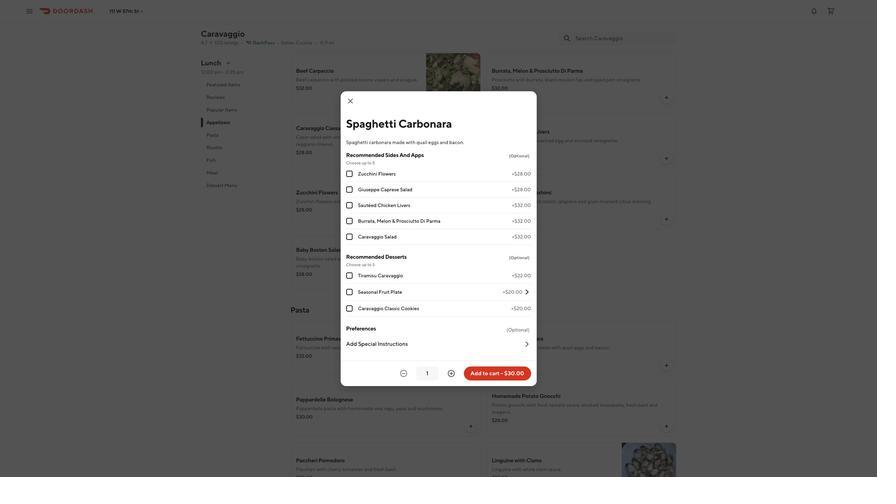 Task type: describe. For each thing, give the bounding box(es) containing it.
sides
[[385, 152, 399, 158]]

12:00
[[201, 69, 214, 75]]

burrata, melon & prosciutto di parma prosciutto with burrata, black mission figs and aged port vinaigrette. $32.00
[[492, 68, 641, 91]]

up inside recommended sides and apps choose up to 5
[[362, 160, 367, 165]]

+$28.00 for giuseppe caprese salad
[[512, 187, 531, 192]]

parma for burrata, melon & prosciutto di parma
[[426, 218, 441, 224]]

2 vertical spatial (optional)
[[506, 327, 530, 333]]

buffalo
[[296, 13, 312, 18]]

homemade
[[348, 406, 373, 412]]

with inside zucchini flowers zucchini flowers with sheep's milk ricotta cheese on a bed of tomato coulis. $28.00
[[333, 199, 343, 204]]

0 vertical spatial +$20.00
[[503, 289, 523, 295]]

citrus
[[619, 199, 631, 204]]

caravaggio for caravaggio salad
[[358, 234, 383, 240]]

flowers for zucchini flowers zucchini flowers with sheep's milk ricotta cheese on a bed of tomato coulis. $28.00
[[318, 189, 338, 196]]

seasonal
[[358, 289, 378, 295]]

gnocchi
[[540, 393, 560, 400]]

salad inside caravaggio caesar salad cesar salad with shrimps, heirloom tomatoes, pine nuts and shaved parmigiano reggiano cheese. $28.00
[[310, 134, 321, 140]]

grain
[[587, 199, 599, 204]]

oregano.
[[492, 410, 511, 415]]

salad inside sautéed calamari salad with mixed seasonal vegetables, cipollini onions and mushrooms.
[[531, 13, 543, 18]]

sautéed for sautéed calamari salad with mixed seasonal vegetables, cipollini onions and mushrooms.
[[492, 13, 510, 18]]

featured items
[[206, 82, 240, 88]]

to inside recommended desserts choose up to 3
[[368, 262, 371, 267]]

tomato inside homemade potato gnocchi potato gnocchi with fresh tomato sauce, smoked mozzarella, fresh basil and oregano. $28.00
[[549, 403, 565, 408]]

made inside spaghetti  carbonara dialog
[[392, 140, 405, 145]]

$32.00 for primavera
[[296, 354, 312, 359]]

oil. inside buffalo mozzarella with organic heirloom tomatoes, cucumber, and red onion salad, finished with extra virgin olive oil.
[[376, 20, 383, 25]]

fresh inside fettuccine primavera fettuccine with seasonal vegetables, fresh tomatoes, garlic, oil. $32.00
[[378, 345, 390, 351]]

spaghetti for spaghetti carbonara made with quail eggs and bacon.
[[346, 140, 368, 145]]

1 horizontal spatial pasta
[[290, 306, 309, 315]]

& inside hamachi & tuna sashimi with guacomole, black radish, jalapeno and grain mustard citrus dressing
[[515, 189, 518, 196]]

caravaggio for caravaggio classic cookies
[[358, 306, 383, 311]]

giuseppe
[[358, 187, 380, 192]]

popular items
[[206, 107, 237, 113]]

olive
[[365, 20, 375, 25]]

fruit
[[379, 289, 390, 295]]

and inside spaghetti  carbonara dialog
[[440, 140, 448, 145]]

recommended sides and apps choose up to 5
[[346, 152, 424, 165]]

& for burrata, melon & prosciutto di parma
[[392, 218, 395, 224]]

and inside caravaggio caesar salad cesar salad with shrimps, heirloom tomatoes, pine nuts and shaved parmigiano reggiano cheese. $28.00
[[418, 134, 426, 140]]

spaghetti  carbonara spaghetti carbonara made with quail eggs and bacon.
[[492, 336, 610, 351]]

and inside hamachi & tuna sashimi with guacomole, black radish, jalapeno and grain mustard citrus dressing
[[578, 199, 586, 204]]

1 vertical spatial potato
[[492, 403, 507, 408]]

and inside paccheri pomodoro paccheri with cherry tomatoes and fresh basil.
[[364, 467, 373, 473]]

0 items, open order cart image
[[827, 7, 835, 15]]

lunch
[[201, 59, 221, 67]]

+$32.00 for livers
[[512, 203, 531, 208]]

chicken for sautéed chicken livers
[[378, 203, 396, 208]]

salad, inside sautéed chicken livers frisee salad, bacon, poached egg and mustard vinaigrette
[[505, 138, 518, 144]]

vinaigrette. for parma
[[616, 77, 641, 83]]

port
[[606, 77, 615, 83]]

nuts;
[[407, 256, 418, 262]]

prosciutto for burrata, melon & prosciutto di parma prosciutto with burrata, black mission figs and aged port vinaigrette. $32.00
[[534, 68, 560, 74]]

dessert
[[206, 183, 223, 188]]

burrata, for burrata, melon & prosciutto di parma
[[358, 218, 376, 224]]

salad for caprese
[[400, 187, 412, 192]]

Item Search search field
[[575, 35, 671, 42]]

choose inside recommended desserts choose up to 3
[[346, 262, 361, 267]]

to inside recommended sides and apps choose up to 5
[[368, 160, 371, 165]]

vegetables, inside sautéed calamari salad with mixed seasonal vegetables, cipollini onions and mushrooms.
[[589, 13, 615, 18]]

recommended sides and apps group
[[346, 151, 531, 245]]

pine inside baby boston salad baby boston salad with garlic, anchovies, and pine nuts; finished with sherry vinaigrette. $28.00
[[396, 256, 406, 262]]

vinaigrette. for salad
[[296, 263, 321, 269]]

caprese
[[381, 187, 399, 192]]

1 vertical spatial +$20.00
[[511, 306, 531, 311]]

add item to cart image for fettuccine primavera
[[468, 363, 474, 369]]

add item to cart image for sautéed chicken livers
[[664, 156, 669, 161]]

and inside the beef carpaccio beef carpaccio with pickled onions, capers and arugula. $32.00
[[391, 77, 399, 83]]

heirloom inside caravaggio caesar salad cesar salad with shrimps, heirloom tomatoes, pine nuts and shaved parmigiano reggiano cheese. $28.00
[[353, 134, 372, 140]]

aged
[[594, 77, 605, 83]]

capers
[[375, 77, 390, 83]]

to inside button
[[483, 370, 488, 377]]

close spaghetti  carbonara image
[[346, 97, 355, 105]]

virgin
[[351, 20, 364, 25]]

jalapeno
[[558, 199, 577, 204]]

tomatoes, inside caravaggio caesar salad cesar salad with shrimps, heirloom tomatoes, pine nuts and shaved parmigiano reggiano cheese. $28.00
[[373, 134, 395, 140]]

featured items button
[[201, 78, 282, 91]]

di for burrata, melon & prosciutto di parma prosciutto with burrata, black mission figs and aged port vinaigrette. $32.00
[[561, 68, 566, 74]]

meat
[[206, 170, 218, 176]]

111
[[109, 8, 115, 14]]

cart
[[489, 370, 500, 377]]

coulis.
[[447, 199, 461, 204]]

parmigiano
[[444, 134, 469, 140]]

12:00 pm - 2:25 pm
[[201, 69, 244, 75]]

tiramisu
[[358, 273, 377, 279]]

salad inside baby boston salad baby boston salad with garlic, anchovies, and pine nuts; finished with sherry vinaigrette. $28.00
[[325, 256, 336, 262]]

black inside hamachi & tuna sashimi with guacomole, black radish, jalapeno and grain mustard citrus dressing
[[529, 199, 541, 204]]

add to cart - $30.00 button
[[464, 367, 531, 381]]

add item to cart image for homemade potato gnocchi
[[664, 424, 669, 430]]

- inside button
[[501, 370, 503, 377]]

finished inside baby boston salad baby boston salad with garlic, anchovies, and pine nuts; finished with sherry vinaigrette. $28.00
[[419, 256, 437, 262]]

burrata, for burrata, melon & prosciutto di parma prosciutto with burrata, black mission figs and aged port vinaigrette. $32.00
[[492, 68, 512, 74]]

1 fettuccine from the top
[[296, 336, 323, 342]]

parma for burrata, melon & prosciutto di parma prosciutto with burrata, black mission figs and aged port vinaigrette. $32.00
[[567, 68, 583, 74]]

mustard inside hamachi & tuna sashimi with guacomole, black radish, jalapeno and grain mustard citrus dressing
[[600, 199, 618, 204]]

seasonal inside sautéed calamari salad with mixed seasonal vegetables, cipollini onions and mushrooms.
[[569, 13, 588, 18]]

extra
[[339, 20, 350, 25]]

spaghetti for spaghetti  carbonara
[[346, 117, 396, 130]]

anchovies,
[[362, 256, 386, 262]]

desserts
[[385, 254, 407, 260]]

recommended desserts group
[[346, 253, 531, 317]]

spaghetti  carbonara dialog
[[341, 91, 537, 386]]

sautéed calamari salad with mixed seasonal vegetables, cipollini onions and mushrooms.
[[492, 13, 658, 25]]

2 pappardelle from the top
[[296, 406, 323, 412]]

black inside the burrata, melon & prosciutto di parma prosciutto with burrata, black mission figs and aged port vinaigrette. $32.00
[[545, 77, 557, 83]]

vinaigrette
[[593, 138, 617, 144]]

1 horizontal spatial potato
[[522, 393, 539, 400]]

buffalo mozzarella with organic heirloom tomatoes, cucumber, and red onion salad, finished with extra virgin olive oil.
[[296, 13, 465, 25]]

bed
[[415, 199, 423, 204]]

recommended for recommended desserts
[[346, 254, 384, 260]]

clams
[[526, 458, 542, 464]]

$28.00 inside zucchini flowers zucchini flowers with sheep's milk ricotta cheese on a bed of tomato coulis. $28.00
[[296, 207, 312, 213]]

on
[[404, 199, 410, 204]]

carpaccio
[[309, 68, 334, 74]]

Current quantity is 1 number field
[[420, 370, 434, 378]]

add item to cart image for homemade
[[468, 424, 474, 430]]

tomatoes, inside fettuccine primavera fettuccine with seasonal vegetables, fresh tomatoes, garlic, oil. $32.00
[[391, 345, 413, 351]]

+$32.00 for &
[[512, 218, 531, 224]]

2 beef from the top
[[296, 77, 307, 83]]

bacon. inside spaghetti  carbonara dialog
[[449, 140, 464, 145]]

with inside caravaggio caesar salad cesar salad with shrimps, heirloom tomatoes, pine nuts and shaved parmigiano reggiano cheese. $28.00
[[322, 134, 332, 140]]

and inside baby boston salad baby boston salad with garlic, anchovies, and pine nuts; finished with sherry vinaigrette. $28.00
[[387, 256, 395, 262]]

$28.00 inside caravaggio caesar salad cesar salad with shrimps, heirloom tomatoes, pine nuts and shaved parmigiano reggiano cheese. $28.00
[[296, 150, 312, 155]]

tomatoes, inside buffalo mozzarella with organic heirloom tomatoes, cucumber, and red onion salad, finished with extra virgin olive oil.
[[387, 13, 409, 18]]

120 ratings •
[[215, 40, 243, 46]]

2 vertical spatial zucchini
[[296, 199, 315, 204]]

with inside homemade potato gnocchi potato gnocchi with fresh tomato sauce, smoked mozzarella, fresh basil and oregano. $28.00
[[527, 403, 536, 408]]

with inside fettuccine primavera fettuccine with seasonal vegetables, fresh tomatoes, garlic, oil. $32.00
[[321, 345, 331, 351]]

flowers for zucchini flowers
[[378, 171, 396, 177]]

mustard inside sautéed chicken livers frisee salad, bacon, poached egg and mustard vinaigrette
[[574, 138, 592, 144]]

ratings
[[224, 40, 239, 46]]

boston
[[310, 247, 327, 254]]

mixed
[[554, 13, 568, 18]]

spaghetti for spaghetti  carbonara spaghetti carbonara made with quail eggs and bacon.
[[492, 336, 516, 342]]

baby boston salad baby boston salad with garlic, anchovies, and pine nuts; finished with sherry vinaigrette. $28.00
[[296, 247, 462, 277]]

basil.
[[386, 467, 397, 473]]

sautéed for sautéed chicken livers frisee salad, bacon, poached egg and mustard vinaigrette
[[492, 129, 512, 135]]

risotto
[[206, 145, 223, 151]]

and inside the burrata, melon & prosciutto di parma prosciutto with burrata, black mission figs and aged port vinaigrette. $32.00
[[584, 77, 593, 83]]

with inside "pappardelle  bolognese pappardelle pasta with homemade veal ragu, peas and mushrooms. $30.00"
[[337, 406, 347, 412]]

milk
[[362, 199, 371, 204]]

ragu,
[[384, 406, 395, 412]]

$32.00 for carpaccio
[[296, 85, 312, 91]]

dessert menu button
[[201, 179, 282, 192]]

cheese
[[388, 199, 403, 204]]

with inside sautéed calamari salad with mixed seasonal vegetables, cipollini onions and mushrooms.
[[544, 13, 553, 18]]

zucchini for zucchini flowers
[[358, 171, 377, 177]]

eggs inside spaghetti  carbonara dialog
[[428, 140, 439, 145]]

dressing
[[632, 199, 651, 204]]

1 paccheri from the top
[[296, 458, 318, 464]]

mozzarella,
[[600, 403, 625, 408]]

fettuccine primavera fettuccine with seasonal vegetables, fresh tomatoes, garlic, oil. $32.00
[[296, 336, 434, 359]]

burrata,
[[527, 77, 544, 83]]

• for italian cuisine • 0.9 mi
[[315, 40, 317, 46]]

veal
[[374, 406, 383, 412]]

0 horizontal spatial -
[[223, 69, 225, 75]]

homemade potato gnocchi potato gnocchi with fresh tomato sauce, smoked mozzarella, fresh basil and oregano. $28.00
[[492, 393, 658, 424]]

reviews
[[206, 95, 225, 100]]

cesar
[[296, 134, 309, 140]]

menu
[[224, 183, 237, 188]]

3 +$32.00 from the top
[[512, 234, 531, 240]]

di for burrata, melon & prosciutto di parma
[[420, 218, 425, 224]]

garlic, inside baby boston salad baby boston salad with garlic, anchovies, and pine nuts; finished with sherry vinaigrette. $28.00
[[348, 256, 361, 262]]

basil
[[638, 403, 648, 408]]

radish,
[[542, 199, 557, 204]]

salad for boston
[[328, 247, 342, 254]]

(optional) for recommended desserts
[[509, 255, 530, 260]]

quail inside spaghetti  carbonara dialog
[[416, 140, 427, 145]]

carpaccio
[[308, 77, 329, 83]]

pasta inside pasta button
[[206, 132, 219, 138]]

1 pm from the left
[[215, 69, 222, 75]]

add to cart - $30.00
[[471, 370, 524, 377]]

zucchini flowers zucchini flowers with sheep's milk ricotta cheese on a bed of tomato coulis. $28.00
[[296, 189, 461, 213]]

quail inside the spaghetti  carbonara spaghetti carbonara made with quail eggs and bacon.
[[562, 345, 573, 351]]

sashimi
[[532, 189, 551, 196]]

appetizers
[[206, 120, 230, 125]]

zucchini flowers
[[358, 171, 396, 177]]

items for popular items
[[225, 107, 237, 113]]

recommended desserts choose up to 3
[[346, 254, 407, 267]]

melon for burrata, melon & prosciutto di parma
[[377, 218, 391, 224]]

vegetables, inside fettuccine primavera fettuccine with seasonal vegetables, fresh tomatoes, garlic, oil. $32.00
[[352, 345, 378, 351]]

caravaggio classic cookies
[[358, 306, 419, 311]]

homemade
[[492, 393, 521, 400]]

cookies
[[401, 306, 419, 311]]

2 • from the left
[[277, 40, 279, 46]]

$30.00 inside button
[[504, 370, 524, 377]]

salad, inside buffalo mozzarella with organic heirloom tomatoes, cucumber, and red onion salad, finished with extra virgin olive oil.
[[296, 20, 309, 25]]

frisee
[[492, 138, 504, 144]]

$28.00 inside homemade potato gnocchi potato gnocchi with fresh tomato sauce, smoked mozzarella, fresh basil and oregano. $28.00
[[492, 418, 508, 424]]

dashpass
[[253, 40, 275, 46]]



Task type: vqa. For each thing, say whether or not it's contained in the screenshot.


Task type: locate. For each thing, give the bounding box(es) containing it.
reggiano
[[296, 141, 316, 147]]

with inside hamachi & tuna sashimi with guacomole, black radish, jalapeno and grain mustard citrus dressing
[[492, 199, 501, 204]]

2 choose from the top
[[346, 262, 361, 267]]

1 horizontal spatial salad
[[325, 256, 336, 262]]

caravaggio up "anchovies,"
[[358, 234, 383, 240]]

2 up from the top
[[362, 262, 367, 267]]

mushrooms. down calamari in the top of the page
[[492, 20, 519, 25]]

pine left nuts
[[396, 134, 406, 140]]

dashpass •
[[253, 40, 279, 46]]

add for add special instructions
[[346, 341, 357, 348]]

0.9
[[320, 40, 328, 46]]

1 vertical spatial pine
[[396, 256, 406, 262]]

finished right nuts;
[[419, 256, 437, 262]]

notification bell image
[[810, 7, 818, 15]]

decrease quantity by 1 image
[[399, 370, 408, 378]]

1 vertical spatial flowers
[[318, 189, 338, 196]]

1 +$32.00 from the top
[[512, 203, 531, 208]]

recommended up 5
[[346, 152, 384, 158]]

1 vertical spatial to
[[368, 262, 371, 267]]

beef up the carpaccio
[[296, 68, 308, 74]]

black down sashimi
[[529, 199, 541, 204]]

0 horizontal spatial pasta
[[206, 132, 219, 138]]

tomatoes
[[342, 467, 363, 473]]

0 vertical spatial flowers
[[378, 171, 396, 177]]

bacon,
[[519, 138, 534, 144]]

choose
[[346, 160, 361, 165], [346, 262, 361, 267]]

mushrooms. for calamari
[[492, 20, 519, 25]]

1 horizontal spatial burrata,
[[492, 68, 512, 74]]

zucchini inside recommended sides and apps group
[[358, 171, 377, 177]]

pine inside caravaggio caesar salad cesar salad with shrimps, heirloom tomatoes, pine nuts and shaved parmigiano reggiano cheese. $28.00
[[396, 134, 406, 140]]

2 fettuccine from the top
[[296, 345, 320, 351]]

hamachi
[[492, 189, 514, 196]]

melon up the burrata,
[[513, 68, 528, 74]]

potato up the oregano.
[[492, 403, 507, 408]]

1 vertical spatial burrata,
[[358, 218, 376, 224]]

and inside "pappardelle  bolognese pappardelle pasta with homemade veal ragu, peas and mushrooms. $30.00"
[[408, 406, 416, 412]]

bacon.
[[449, 140, 464, 145], [595, 345, 610, 351]]

linguine left the clams
[[492, 458, 513, 464]]

+$28.00 up tuna
[[512, 171, 531, 177]]

•
[[241, 40, 243, 46], [277, 40, 279, 46], [315, 40, 317, 46]]

& for burrata, melon & prosciutto di parma prosciutto with burrata, black mission figs and aged port vinaigrette. $32.00
[[529, 68, 533, 74]]

- left 2:25 at the left top of page
[[223, 69, 225, 75]]

0 vertical spatial salad,
[[296, 20, 309, 25]]

zucchini up flowers
[[296, 189, 317, 196]]

di inside recommended sides and apps group
[[420, 218, 425, 224]]

pappardelle  bolognese pappardelle pasta with homemade veal ragu, peas and mushrooms. $30.00
[[296, 397, 444, 420]]

add left special
[[346, 341, 357, 348]]

1 horizontal spatial carbonara
[[515, 345, 537, 351]]

beef
[[296, 68, 308, 74], [296, 77, 307, 83]]

choose up tiramisu at the left bottom
[[346, 262, 361, 267]]

salad right calamari in the top of the page
[[531, 13, 543, 18]]

1 horizontal spatial salad,
[[505, 138, 518, 144]]

flowers
[[378, 171, 396, 177], [318, 189, 338, 196]]

0 vertical spatial carbonara
[[369, 140, 391, 145]]

quail
[[416, 140, 427, 145], [562, 345, 573, 351]]

fresh down gnocchi
[[537, 403, 548, 408]]

2 vertical spatial prosciutto
[[396, 218, 419, 224]]

pomodoro
[[319, 458, 345, 464]]

salad up on
[[400, 187, 412, 192]]

& left tuna
[[515, 189, 518, 196]]

livers left 'a'
[[397, 203, 410, 208]]

0 horizontal spatial di
[[420, 218, 425, 224]]

to left 5
[[368, 160, 371, 165]]

melon down "sautéed chicken livers"
[[377, 218, 391, 224]]

0 vertical spatial melon
[[513, 68, 528, 74]]

0 vertical spatial salad
[[531, 13, 543, 18]]

1 vertical spatial add
[[471, 370, 482, 377]]

carbonara inside dialog
[[369, 140, 391, 145]]

recommended for recommended sides and apps
[[346, 152, 384, 158]]

paccheri left pomodoro
[[296, 458, 318, 464]]

salad right "boston"
[[325, 256, 336, 262]]

1 recommended from the top
[[346, 152, 384, 158]]

linguine with clams linguine with white clam sauce.
[[492, 458, 562, 473]]

carbonara inside the spaghetti  carbonara spaghetti carbonara made with quail eggs and bacon.
[[515, 345, 537, 351]]

• right ratings
[[241, 40, 243, 46]]

vinaigrette. inside baby boston salad baby boston salad with garlic, anchovies, and pine nuts; finished with sherry vinaigrette. $28.00
[[296, 263, 321, 269]]

caravaggio for caravaggio
[[201, 29, 245, 39]]

italian
[[281, 40, 295, 46]]

linguine
[[492, 458, 513, 464], [492, 467, 511, 473]]

1 vertical spatial salad,
[[505, 138, 518, 144]]

and inside sautéed chicken livers frisee salad, bacon, poached egg and mustard vinaigrette
[[565, 138, 573, 144]]

salad inside baby boston salad baby boston salad with garlic, anchovies, and pine nuts; finished with sherry vinaigrette. $28.00
[[328, 247, 342, 254]]

tomatoes,
[[387, 13, 409, 18], [373, 134, 395, 140], [391, 345, 413, 351]]

and
[[400, 152, 410, 158]]

$32.00 inside the beef carpaccio beef carpaccio with pickled onions, capers and arugula. $32.00
[[296, 85, 312, 91]]

1 vertical spatial paccheri
[[296, 467, 316, 473]]

items down 2:25 at the left top of page
[[228, 82, 240, 88]]

vinaigrette.
[[616, 77, 641, 83], [296, 263, 321, 269]]

seasonal right mixed
[[569, 13, 588, 18]]

0 vertical spatial &
[[529, 68, 533, 74]]

• for 120 ratings •
[[241, 40, 243, 46]]

1 horizontal spatial -
[[501, 370, 503, 377]]

1 vertical spatial carbonara
[[517, 336, 543, 342]]

items for featured items
[[228, 82, 240, 88]]

1 vertical spatial beef
[[296, 77, 307, 83]]

1 pappardelle from the top
[[296, 397, 326, 403]]

and inside sautéed calamari salad with mixed seasonal vegetables, cipollini onions and mushrooms.
[[650, 13, 658, 18]]

pine left nuts;
[[396, 256, 406, 262]]

salad inside caravaggio caesar salad cesar salad with shrimps, heirloom tomatoes, pine nuts and shaved parmigiano reggiano cheese. $28.00
[[343, 125, 357, 132]]

flowers inside zucchini flowers zucchini flowers with sheep's milk ricotta cheese on a bed of tomato coulis. $28.00
[[318, 189, 338, 196]]

mushrooms.
[[492, 20, 519, 25], [417, 406, 444, 412]]

parma up figs
[[567, 68, 583, 74]]

fresh right special
[[378, 345, 390, 351]]

0 vertical spatial finished
[[310, 20, 327, 25]]

primavera
[[324, 336, 349, 342]]

prosciutto for burrata, melon & prosciutto di parma
[[396, 218, 419, 224]]

1 vertical spatial up
[[362, 262, 367, 267]]

$32.00 inside the burrata, melon & prosciutto di parma prosciutto with burrata, black mission figs and aged port vinaigrette. $32.00
[[492, 85, 508, 91]]

2 linguine from the top
[[492, 467, 511, 473]]

choose left 5
[[346, 160, 361, 165]]

flowers inside recommended sides and apps group
[[378, 171, 396, 177]]

up
[[362, 160, 367, 165], [362, 262, 367, 267]]

2 recommended from the top
[[346, 254, 384, 260]]

di down of
[[420, 218, 425, 224]]

tomatoes, up sides
[[373, 134, 395, 140]]

0 horizontal spatial black
[[529, 199, 541, 204]]

di up mission
[[561, 68, 566, 74]]

caravaggio for caravaggio caesar salad cesar salad with shrimps, heirloom tomatoes, pine nuts and shaved parmigiano reggiano cheese. $28.00
[[296, 125, 324, 132]]

None checkbox
[[346, 171, 352, 177], [346, 186, 352, 193], [346, 218, 352, 224], [346, 273, 352, 279], [346, 289, 352, 295], [346, 171, 352, 177], [346, 186, 352, 193], [346, 218, 352, 224], [346, 273, 352, 279], [346, 289, 352, 295]]

salad down 'burrata, melon & prosciutto di parma'
[[384, 234, 397, 240]]

0 vertical spatial to
[[368, 160, 371, 165]]

up left 3
[[362, 262, 367, 267]]

white
[[523, 467, 535, 473]]

chicken
[[513, 129, 534, 135], [378, 203, 396, 208]]

livers for sautéed chicken livers
[[397, 203, 410, 208]]

0 vertical spatial +$32.00
[[512, 203, 531, 208]]

vinaigrette. right port
[[616, 77, 641, 83]]

chicken inside recommended sides and apps group
[[378, 203, 396, 208]]

recommended inside recommended sides and apps choose up to 5
[[346, 152, 384, 158]]

0 vertical spatial burrata,
[[492, 68, 512, 74]]

0 vertical spatial livers
[[535, 129, 550, 135]]

1 pine from the top
[[396, 134, 406, 140]]

carbonara
[[369, 140, 391, 145], [515, 345, 537, 351]]

1 vertical spatial zucchini
[[296, 189, 317, 196]]

- right cart
[[501, 370, 503, 377]]

paccheri left the cherry
[[296, 467, 316, 473]]

carbonara for spaghetti  carbonara spaghetti carbonara made with quail eggs and bacon.
[[517, 336, 543, 342]]

sautéed left calamari in the top of the page
[[492, 13, 510, 18]]

caravaggio inside caravaggio caesar salad cesar salad with shrimps, heirloom tomatoes, pine nuts and shaved parmigiano reggiano cheese. $28.00
[[296, 125, 324, 132]]

2 +$32.00 from the top
[[512, 218, 531, 224]]

0 horizontal spatial tomato
[[430, 199, 446, 204]]

1 vertical spatial tomato
[[549, 403, 565, 408]]

paccheri pomodoro paccheri with cherry tomatoes and fresh basil.
[[296, 458, 397, 473]]

$32.00 inside fettuccine primavera fettuccine with seasonal vegetables, fresh tomatoes, garlic, oil. $32.00
[[296, 354, 312, 359]]

pm right 2:25 at the left top of page
[[236, 69, 244, 75]]

baby
[[296, 247, 309, 254], [296, 256, 307, 262]]

• left italian
[[277, 40, 279, 46]]

2 vertical spatial to
[[483, 370, 488, 377]]

1 horizontal spatial melon
[[513, 68, 528, 74]]

risotto button
[[201, 141, 282, 154]]

0 vertical spatial paccheri
[[296, 458, 318, 464]]

heirloom up olive
[[366, 13, 386, 18]]

0 horizontal spatial salad,
[[296, 20, 309, 25]]

$32.00
[[296, 85, 312, 91], [492, 85, 508, 91], [296, 354, 312, 359]]

oil. inside fettuccine primavera fettuccine with seasonal vegetables, fresh tomatoes, garlic, oil. $32.00
[[428, 345, 434, 351]]

0 horizontal spatial •
[[241, 40, 243, 46]]

vinaigrette. inside the burrata, melon & prosciutto di parma prosciutto with burrata, black mission figs and aged port vinaigrette. $32.00
[[616, 77, 641, 83]]

tomatoes, up the decrease quantity by 1 "icon"
[[391, 345, 413, 351]]

+$32.00
[[512, 203, 531, 208], [512, 218, 531, 224], [512, 234, 531, 240]]

2 +$28.00 from the top
[[512, 187, 531, 192]]

increase quantity by 1 image
[[447, 370, 455, 378]]

garlic, up current quantity is 1 number field at the bottom left of page
[[414, 345, 427, 351]]

0 horizontal spatial potato
[[492, 403, 507, 408]]

items
[[228, 82, 240, 88], [225, 107, 237, 113]]

0 horizontal spatial mustard
[[574, 138, 592, 144]]

0 vertical spatial black
[[545, 77, 557, 83]]

onions,
[[358, 77, 374, 83]]

red
[[444, 13, 451, 18]]

finished down mozzarella
[[310, 20, 327, 25]]

1 vertical spatial chicken
[[378, 203, 396, 208]]

add special instructions
[[346, 341, 408, 348]]

0 vertical spatial quail
[[416, 140, 427, 145]]

carbonara inside the spaghetti  carbonara spaghetti carbonara made with quail eggs and bacon.
[[517, 336, 543, 342]]

1 +$28.00 from the top
[[512, 171, 531, 177]]

1 horizontal spatial livers
[[535, 129, 550, 135]]

potato
[[522, 393, 539, 400], [492, 403, 507, 408]]

pm right the 12:00
[[215, 69, 222, 75]]

2 paccheri from the top
[[296, 467, 316, 473]]

peas
[[396, 406, 407, 412]]

1 vertical spatial +$28.00
[[512, 187, 531, 192]]

1 horizontal spatial di
[[561, 68, 566, 74]]

zucchini left flowers
[[296, 199, 315, 204]]

and inside the spaghetti  carbonara spaghetti carbonara made with quail eggs and bacon.
[[586, 345, 594, 351]]

sautéed down the giuseppe
[[358, 203, 377, 208]]

seasonal inside fettuccine primavera fettuccine with seasonal vegetables, fresh tomatoes, garlic, oil. $32.00
[[332, 345, 351, 351]]

up inside recommended desserts choose up to 3
[[362, 262, 367, 267]]

0 vertical spatial vegetables,
[[589, 13, 615, 18]]

salad up shrimps,
[[343, 125, 357, 132]]

linguine left white
[[492, 467, 511, 473]]

(optional) inside recommended desserts group
[[509, 255, 530, 260]]

add special instructions button
[[346, 335, 531, 354]]

1 vertical spatial sautéed
[[492, 129, 512, 135]]

1 vertical spatial recommended
[[346, 254, 384, 260]]

tomato right of
[[430, 199, 446, 204]]

0 horizontal spatial &
[[392, 218, 395, 224]]

sautéed for sautéed chicken livers
[[358, 203, 377, 208]]

1 • from the left
[[241, 40, 243, 46]]

up left 5
[[362, 160, 367, 165]]

egg
[[555, 138, 564, 144]]

1 horizontal spatial mushrooms.
[[492, 20, 519, 25]]

salad, right frisee
[[505, 138, 518, 144]]

bacon. inside the spaghetti  carbonara spaghetti carbonara made with quail eggs and bacon.
[[595, 345, 610, 351]]

0 vertical spatial +$28.00
[[512, 171, 531, 177]]

and inside homemade potato gnocchi potato gnocchi with fresh tomato sauce, smoked mozzarella, fresh basil and oregano. $28.00
[[649, 403, 658, 408]]

0 vertical spatial heirloom
[[366, 13, 386, 18]]

seasonal down primavera at the bottom of page
[[332, 345, 351, 351]]

beef left the carpaccio
[[296, 77, 307, 83]]

1 vertical spatial add item to cart image
[[468, 363, 474, 369]]

0 horizontal spatial flowers
[[318, 189, 338, 196]]

to left 3
[[368, 262, 371, 267]]

pappardelle
[[296, 397, 326, 403], [296, 406, 323, 412]]

1 horizontal spatial finished
[[419, 256, 437, 262]]

melon for burrata, melon & prosciutto di parma prosciutto with burrata, black mission figs and aged port vinaigrette. $32.00
[[513, 68, 528, 74]]

add for add to cart - $30.00
[[471, 370, 482, 377]]

0 horizontal spatial livers
[[397, 203, 410, 208]]

baby left boston at the left of the page
[[296, 247, 309, 254]]

-
[[223, 69, 225, 75], [501, 370, 503, 377]]

beef carpaccio beef carpaccio with pickled onions, capers and arugula. $32.00
[[296, 68, 418, 91]]

add item to cart image for with
[[664, 363, 669, 369]]

1 horizontal spatial made
[[538, 345, 550, 351]]

sautéed up frisee
[[492, 129, 512, 135]]

carbonara for spaghetti  carbonara
[[398, 117, 452, 130]]

parma down of
[[426, 218, 441, 224]]

black
[[545, 77, 557, 83], [529, 199, 541, 204]]

& up the burrata,
[[529, 68, 533, 74]]

livers inside recommended sides and apps group
[[397, 203, 410, 208]]

with inside the beef carpaccio beef carpaccio with pickled onions, capers and arugula. $32.00
[[330, 77, 340, 83]]

2 vertical spatial salad
[[325, 256, 336, 262]]

4.7
[[201, 40, 208, 46]]

heirloom right shrimps,
[[353, 134, 372, 140]]

with inside paccheri pomodoro paccheri with cherry tomatoes and fresh basil.
[[316, 467, 326, 473]]

chicken for sautéed chicken livers frisee salad, bacon, poached egg and mustard vinaigrette
[[513, 129, 534, 135]]

tomatoes, left cucumber,
[[387, 13, 409, 18]]

3
[[372, 262, 375, 267]]

recommended inside recommended desserts choose up to 3
[[346, 254, 384, 260]]

st
[[134, 8, 139, 14]]

2 pine from the top
[[396, 256, 406, 262]]

& inside recommended sides and apps group
[[392, 218, 395, 224]]

add left cart
[[471, 370, 482, 377]]

chicken down giuseppe caprese salad on the top of the page
[[378, 203, 396, 208]]

1 vertical spatial $30.00
[[296, 415, 313, 420]]

chicken up the bacon,
[[513, 129, 534, 135]]

0 vertical spatial vinaigrette.
[[616, 77, 641, 83]]

0 horizontal spatial garlic,
[[348, 256, 361, 262]]

classic
[[384, 306, 400, 311]]

add item to cart image for guacomole,
[[664, 217, 669, 222]]

0 vertical spatial choose
[[346, 160, 361, 165]]

1 beef from the top
[[296, 68, 308, 74]]

tomato down gnocchi
[[549, 403, 565, 408]]

with inside spaghetti  carbonara dialog
[[406, 140, 416, 145]]

parma inside recommended sides and apps group
[[426, 218, 441, 224]]

with inside the spaghetti  carbonara spaghetti carbonara made with quail eggs and bacon.
[[551, 345, 561, 351]]

sautéed inside recommended sides and apps group
[[358, 203, 377, 208]]

mozzarella
[[313, 13, 337, 18]]

None checkbox
[[346, 202, 352, 209], [346, 234, 352, 240], [346, 306, 352, 312], [346, 202, 352, 209], [346, 234, 352, 240], [346, 306, 352, 312]]

1 horizontal spatial prosciutto
[[492, 77, 515, 83]]

tuna
[[519, 189, 531, 196]]

zucchini for zucchini flowers zucchini flowers with sheep's milk ricotta cheese on a bed of tomato coulis. $28.00
[[296, 189, 317, 196]]

add
[[346, 341, 357, 348], [471, 370, 482, 377]]

shrimps,
[[333, 134, 352, 140]]

flowers down recommended sides and apps choose up to 5
[[378, 171, 396, 177]]

sauce.
[[548, 467, 562, 473]]

pappardelle up "pasta"
[[296, 397, 326, 403]]

fish button
[[201, 154, 282, 167]]

& down "sautéed chicken livers"
[[392, 218, 395, 224]]

add item to cart image for parma
[[664, 95, 669, 100]]

pickled
[[341, 77, 357, 83]]

0 horizontal spatial prosciutto
[[396, 218, 419, 224]]

burrata, melon & prosciutto di parma
[[358, 218, 441, 224]]

$30.00 inside "pappardelle  bolognese pappardelle pasta with homemade veal ragu, peas and mushrooms. $30.00"
[[296, 415, 313, 420]]

pappardelle left "pasta"
[[296, 406, 323, 412]]

recommended up 3
[[346, 254, 384, 260]]

recommended
[[346, 152, 384, 158], [346, 254, 384, 260]]

1 up from the top
[[362, 160, 367, 165]]

111 w 57th st
[[109, 8, 139, 14]]

melon inside recommended sides and apps group
[[377, 218, 391, 224]]

oil. up current quantity is 1 number field at the bottom left of page
[[428, 345, 434, 351]]

salad for caesar
[[343, 125, 357, 132]]

beef carpaccio image
[[426, 53, 481, 107]]

mustard left vinaigrette
[[574, 138, 592, 144]]

1 vertical spatial &
[[515, 189, 518, 196]]

clam
[[536, 467, 547, 473]]

carbonara
[[398, 117, 452, 130], [517, 336, 543, 342]]

1 vertical spatial black
[[529, 199, 541, 204]]

prosciutto up the burrata,
[[534, 68, 560, 74]]

1 vertical spatial (optional)
[[509, 255, 530, 260]]

cheese.
[[317, 141, 334, 147]]

0 horizontal spatial finished
[[310, 20, 327, 25]]

vegetables, down 'preferences'
[[352, 345, 378, 351]]

0 vertical spatial linguine
[[492, 458, 513, 464]]

baby left "boston"
[[296, 256, 307, 262]]

1 horizontal spatial seasonal
[[569, 13, 588, 18]]

fresh inside paccheri pomodoro paccheri with cherry tomatoes and fresh basil.
[[374, 467, 385, 473]]

poached
[[535, 138, 554, 144]]

0 vertical spatial up
[[362, 160, 367, 165]]

1 horizontal spatial parma
[[567, 68, 583, 74]]

fresh left basil.
[[374, 467, 385, 473]]

1 vertical spatial mushrooms.
[[417, 406, 444, 412]]

caravaggio up plate
[[378, 273, 403, 279]]

2 vertical spatial add item to cart image
[[664, 424, 669, 430]]

(optional) inside recommended sides and apps group
[[509, 153, 530, 158]]

1 horizontal spatial eggs
[[574, 345, 585, 351]]

vegetables,
[[589, 13, 615, 18], [352, 345, 378, 351]]

salad
[[531, 13, 543, 18], [310, 134, 321, 140], [325, 256, 336, 262]]

0 vertical spatial parma
[[567, 68, 583, 74]]

1 vertical spatial made
[[538, 345, 550, 351]]

tomato inside zucchini flowers zucchini flowers with sheep's milk ricotta cheese on a bed of tomato coulis. $28.00
[[430, 199, 446, 204]]

1 vertical spatial vinaigrette.
[[296, 263, 321, 269]]

choose inside recommended sides and apps choose up to 5
[[346, 160, 361, 165]]

with
[[338, 13, 348, 18], [544, 13, 553, 18], [328, 20, 338, 25], [330, 77, 340, 83], [516, 77, 526, 83], [322, 134, 332, 140], [406, 140, 416, 145], [333, 199, 343, 204], [492, 199, 501, 204], [337, 256, 347, 262], [438, 256, 447, 262], [321, 345, 331, 351], [551, 345, 561, 351], [527, 403, 536, 408], [337, 406, 347, 412], [514, 458, 525, 464], [316, 467, 326, 473], [512, 467, 522, 473]]

$28.00 inside baby boston salad baby boston salad with garlic, anchovies, and pine nuts; finished with sherry vinaigrette. $28.00
[[296, 272, 312, 277]]

2 pm from the left
[[236, 69, 244, 75]]

garlic, inside fettuccine primavera fettuccine with seasonal vegetables, fresh tomatoes, garlic, oil. $32.00
[[414, 345, 427, 351]]

tiramisu caravaggio
[[358, 273, 403, 279]]

zucchini down 5
[[358, 171, 377, 177]]

1 vertical spatial -
[[501, 370, 503, 377]]

0 horizontal spatial quail
[[416, 140, 427, 145]]

1 vertical spatial linguine
[[492, 467, 511, 473]]

1 linguine from the top
[[492, 458, 513, 464]]

dessert menu
[[206, 183, 237, 188]]

pm
[[215, 69, 222, 75], [236, 69, 244, 75]]

& inside the burrata, melon & prosciutto di parma prosciutto with burrata, black mission figs and aged port vinaigrette. $32.00
[[529, 68, 533, 74]]

sheep's
[[344, 199, 361, 204]]

2 baby from the top
[[296, 256, 307, 262]]

salad up cheese.
[[310, 134, 321, 140]]

carbonara inside spaghetti  carbonara dialog
[[398, 117, 452, 130]]

0 vertical spatial zucchini
[[358, 171, 377, 177]]

0 horizontal spatial vegetables,
[[352, 345, 378, 351]]

fresh left basil
[[626, 403, 637, 408]]

eggs inside the spaghetti  carbonara spaghetti carbonara made with quail eggs and bacon.
[[574, 345, 585, 351]]

popular items button
[[201, 104, 282, 116]]

livers for sautéed chicken livers frisee salad, bacon, poached egg and mustard vinaigrette
[[535, 129, 550, 135]]

0 horizontal spatial oil.
[[376, 20, 383, 25]]

vegetables, left cipollini
[[589, 13, 615, 18]]

0 vertical spatial carbonara
[[398, 117, 452, 130]]

meat button
[[201, 167, 282, 179]]

prosciutto down on
[[396, 218, 419, 224]]

1 vertical spatial parma
[[426, 218, 441, 224]]

mushrooms. inside "pappardelle  bolognese pappardelle pasta with homemade veal ragu, peas and mushrooms. $30.00"
[[417, 406, 444, 412]]

fish
[[206, 158, 216, 163]]

open menu image
[[25, 7, 34, 15]]

burrata,
[[492, 68, 512, 74], [358, 218, 376, 224]]

add item to cart image
[[664, 156, 669, 161], [468, 363, 474, 369], [664, 424, 669, 430]]

livers up poached
[[535, 129, 550, 135]]

onion
[[452, 13, 465, 18]]

salad, down buffalo
[[296, 20, 309, 25]]

1 vertical spatial finished
[[419, 256, 437, 262]]

1 baby from the top
[[296, 247, 309, 254]]

cipollini
[[616, 13, 633, 18]]

parma inside the burrata, melon & prosciutto di parma prosciutto with burrata, black mission figs and aged port vinaigrette. $32.00
[[567, 68, 583, 74]]

+$22.00
[[512, 273, 531, 279]]

1 horizontal spatial black
[[545, 77, 557, 83]]

0 vertical spatial made
[[392, 140, 405, 145]]

potato up gnocchi
[[522, 393, 539, 400]]

0 vertical spatial pine
[[396, 134, 406, 140]]

prosciutto left the burrata,
[[492, 77, 515, 83]]

items inside button
[[228, 82, 240, 88]]

0 horizontal spatial $30.00
[[296, 415, 313, 420]]

linguine with clams image
[[622, 443, 676, 478]]

2 horizontal spatial prosciutto
[[534, 68, 560, 74]]

and inside buffalo mozzarella with organic heirloom tomatoes, cucumber, and red onion salad, finished with extra virgin olive oil.
[[435, 13, 443, 18]]

caravaggio inside recommended sides and apps group
[[358, 234, 383, 240]]

1 vertical spatial +$32.00
[[512, 218, 531, 224]]

mushrooms. right peas
[[417, 406, 444, 412]]

plate
[[391, 289, 402, 295]]

1 vertical spatial mustard
[[600, 199, 618, 204]]

garlic, left "anchovies,"
[[348, 256, 361, 262]]

heirloom inside buffalo mozzarella with organic heirloom tomatoes, cucumber, and red onion salad, finished with extra virgin olive oil.
[[366, 13, 386, 18]]

to left cart
[[483, 370, 488, 377]]

melon inside the burrata, melon & prosciutto di parma prosciutto with burrata, black mission figs and aged port vinaigrette. $32.00
[[513, 68, 528, 74]]

add item to cart image
[[664, 95, 669, 100], [664, 217, 669, 222], [664, 363, 669, 369], [468, 424, 474, 430]]

salad right boston at the left of the page
[[328, 247, 342, 254]]

caravaggio up cesar
[[296, 125, 324, 132]]

with inside the burrata, melon & prosciutto di parma prosciutto with burrata, black mission figs and aged port vinaigrette. $32.00
[[516, 77, 526, 83]]

spaghetti carbonara made with quail eggs and bacon.
[[346, 140, 464, 145]]

chicken inside sautéed chicken livers frisee salad, bacon, poached egg and mustard vinaigrette
[[513, 129, 534, 135]]

sautéed inside sautéed calamari salad with mixed seasonal vegetables, cipollini onions and mushrooms.
[[492, 13, 510, 18]]

black left mission
[[545, 77, 557, 83]]

parma
[[567, 68, 583, 74], [426, 218, 441, 224]]

items right popular
[[225, 107, 237, 113]]

finished inside buffalo mozzarella with organic heirloom tomatoes, cucumber, and red onion salad, finished with extra virgin olive oil.
[[310, 20, 327, 25]]

+$28.00
[[512, 171, 531, 177], [512, 187, 531, 192]]

flowers up flowers
[[318, 189, 338, 196]]

+$28.00 for zucchini flowers
[[512, 171, 531, 177]]

figs
[[576, 77, 583, 83]]

gnocchi
[[508, 403, 526, 408]]

1 choose from the top
[[346, 160, 361, 165]]

caravaggio down seasonal on the left
[[358, 306, 383, 311]]

+$28.00 up guacomole,
[[512, 187, 531, 192]]

caravaggio up 120
[[201, 29, 245, 39]]

(optional) for recommended sides and apps
[[509, 153, 530, 158]]

1 vertical spatial livers
[[397, 203, 410, 208]]

burrata, inside the burrata, melon & prosciutto di parma prosciutto with burrata, black mission figs and aged port vinaigrette. $32.00
[[492, 68, 512, 74]]

prosciutto inside recommended sides and apps group
[[396, 218, 419, 224]]

caravaggio
[[201, 29, 245, 39], [296, 125, 324, 132], [358, 234, 383, 240], [378, 273, 403, 279], [358, 306, 383, 311]]

mushrooms. for bolognese
[[417, 406, 444, 412]]

1 horizontal spatial vegetables,
[[589, 13, 615, 18]]

made inside the spaghetti  carbonara spaghetti carbonara made with quail eggs and bacon.
[[538, 345, 550, 351]]

0 vertical spatial tomato
[[430, 199, 446, 204]]

3 • from the left
[[315, 40, 317, 46]]

mustard right grain on the right top
[[600, 199, 618, 204]]



